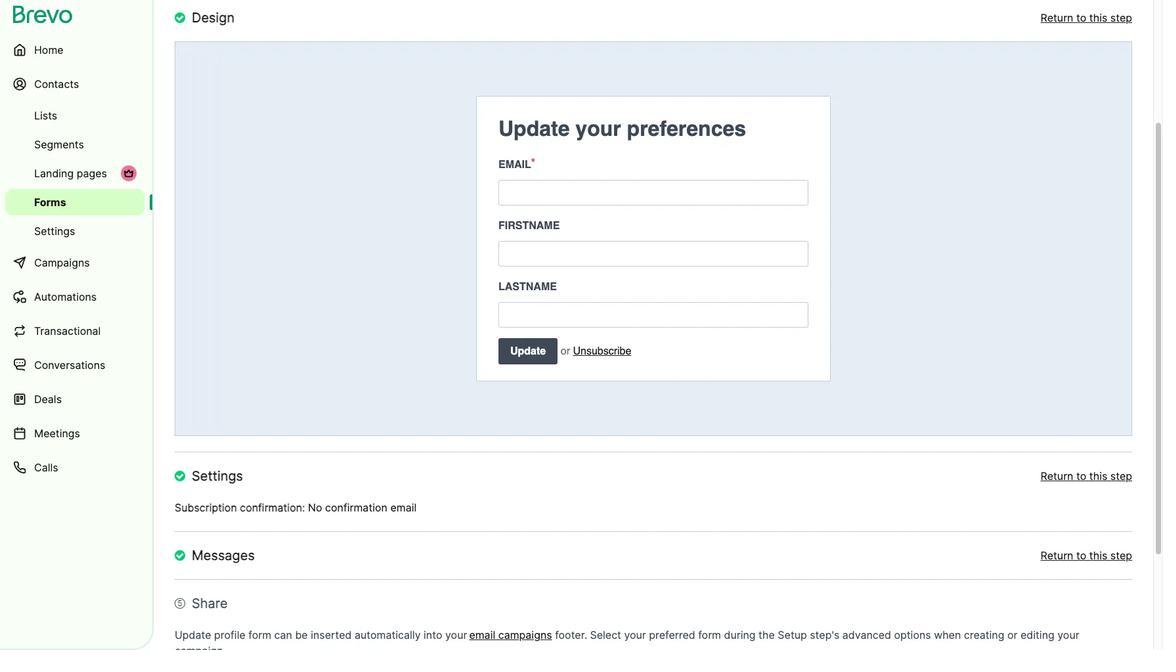 Task type: describe. For each thing, give the bounding box(es) containing it.
contacts
[[34, 77, 79, 91]]

landing pages
[[34, 167, 107, 180]]

transactional
[[34, 324, 101, 338]]

return to this step for settings
[[1041, 470, 1132, 483]]

automations link
[[5, 281, 144, 313]]

this for messages
[[1089, 549, 1108, 562]]

calls link
[[5, 452, 144, 483]]

campaign.
[[175, 644, 226, 650]]

campaigns
[[34, 256, 90, 269]]

step for settings
[[1110, 470, 1132, 483]]

return for settings
[[1041, 470, 1073, 483]]

1 form from the left
[[248, 629, 271, 642]]

return for design
[[1041, 11, 1073, 24]]

return to this step for design
[[1041, 11, 1132, 24]]

to for design
[[1076, 11, 1086, 24]]

lists link
[[5, 102, 144, 129]]

return image for messages
[[175, 550, 185, 561]]

setup
[[778, 629, 807, 642]]

automatically
[[355, 629, 421, 642]]

0 horizontal spatial settings
[[34, 225, 75, 238]]

left___rvooi image
[[123, 168, 134, 179]]

0 horizontal spatial email
[[390, 501, 417, 514]]

share
[[192, 596, 228, 611]]

home link
[[5, 34, 144, 66]]

1 horizontal spatial email
[[469, 629, 495, 642]]

footer.
[[555, 629, 587, 642]]

inserted
[[311, 629, 352, 642]]

deals
[[34, 393, 62, 406]]

step for messages
[[1110, 549, 1132, 562]]

contacts link
[[5, 68, 144, 100]]

into
[[424, 629, 442, 642]]

update for update your preferences
[[498, 116, 570, 141]]

calls
[[34, 461, 58, 474]]

design
[[192, 10, 235, 26]]

update your preferences
[[498, 116, 746, 141]]

email
[[498, 159, 531, 171]]

options
[[894, 629, 931, 642]]

landing
[[34, 167, 74, 180]]

conversations
[[34, 359, 105, 372]]

return to this step for messages
[[1041, 549, 1132, 562]]

when
[[934, 629, 961, 642]]

subscription
[[175, 501, 237, 514]]

return to this step button for messages
[[1041, 548, 1132, 563]]

2 confirmation from the left
[[325, 501, 387, 514]]

creating
[[964, 629, 1005, 642]]

to for messages
[[1076, 549, 1086, 562]]

settings link
[[5, 218, 144, 244]]

step for design
[[1110, 11, 1132, 24]]



Task type: locate. For each thing, give the bounding box(es) containing it.
2 return image from the top
[[175, 471, 185, 481]]

return image left design
[[175, 12, 185, 23]]

None text field
[[498, 180, 808, 206], [498, 241, 808, 267], [498, 180, 808, 206], [498, 241, 808, 267]]

settings up subscription
[[192, 468, 243, 484]]

3 return from the top
[[1041, 549, 1073, 562]]

1 step from the top
[[1110, 11, 1132, 24]]

1 confirmation from the left
[[240, 501, 302, 514]]

step
[[1110, 11, 1132, 24], [1110, 470, 1132, 483], [1110, 549, 1132, 562]]

2 vertical spatial this
[[1089, 549, 1108, 562]]

3 return to this step from the top
[[1041, 549, 1132, 562]]

form inside the footer. select your preferred form during the setup step's advanced options when creating or editing your campaign.
[[698, 629, 721, 642]]

2 to from the top
[[1076, 470, 1086, 483]]

preferred
[[649, 629, 695, 642]]

3 return to this step button from the top
[[1041, 548, 1132, 563]]

or unsubscribe
[[561, 345, 631, 357]]

0 vertical spatial update
[[498, 116, 570, 141]]

or inside the footer. select your preferred form during the setup step's advanced options when creating or editing your campaign.
[[1007, 629, 1018, 642]]

update for update
[[510, 345, 546, 357]]

1 vertical spatial return to this step button
[[1041, 468, 1132, 484]]

return to this step button for design
[[1041, 10, 1132, 26]]

can
[[274, 629, 292, 642]]

0 vertical spatial email
[[390, 501, 417, 514]]

lists
[[34, 109, 57, 122]]

1 vertical spatial return
[[1041, 470, 1073, 483]]

be
[[295, 629, 308, 642]]

form left during
[[698, 629, 721, 642]]

2 return to this step button from the top
[[1041, 468, 1132, 484]]

or left editing
[[1007, 629, 1018, 642]]

None text field
[[498, 302, 808, 328]]

2 vertical spatial return to this step button
[[1041, 548, 1132, 563]]

confirmation right no on the left
[[325, 501, 387, 514]]

0 vertical spatial to
[[1076, 11, 1086, 24]]

2 vertical spatial step
[[1110, 549, 1132, 562]]

2 vertical spatial to
[[1076, 549, 1086, 562]]

conversations link
[[5, 349, 144, 381]]

5
[[178, 598, 182, 608]]

your
[[576, 116, 621, 141], [445, 629, 467, 642], [624, 629, 646, 642], [1058, 629, 1079, 642]]

1 vertical spatial return image
[[175, 471, 185, 481]]

2 vertical spatial return to this step
[[1041, 549, 1132, 562]]

subscription confirmation : no confirmation email
[[175, 501, 417, 514]]

return image up subscription
[[175, 471, 185, 481]]

1 return to this step from the top
[[1041, 11, 1132, 24]]

campaigns
[[498, 629, 552, 642]]

editing
[[1021, 629, 1055, 642]]

0 horizontal spatial form
[[248, 629, 271, 642]]

return to this step button
[[1041, 10, 1132, 26], [1041, 468, 1132, 484], [1041, 548, 1132, 563]]

footer. select your preferred form during the setup step's advanced options when creating or editing your campaign.
[[175, 629, 1079, 650]]

form left can
[[248, 629, 271, 642]]

form
[[248, 629, 271, 642], [698, 629, 721, 642]]

1 return from the top
[[1041, 11, 1073, 24]]

no
[[308, 501, 322, 514]]

return
[[1041, 11, 1073, 24], [1041, 470, 1073, 483], [1041, 549, 1073, 562]]

return to this step button for settings
[[1041, 468, 1132, 484]]

1 return to this step button from the top
[[1041, 10, 1132, 26]]

2 vertical spatial update
[[175, 629, 211, 642]]

return image
[[175, 12, 185, 23], [175, 471, 185, 481], [175, 550, 185, 561]]

0 horizontal spatial or
[[561, 345, 570, 357]]

:
[[302, 501, 305, 514]]

return image for settings
[[175, 471, 185, 481]]

email
[[390, 501, 417, 514], [469, 629, 495, 642]]

the
[[759, 629, 775, 642]]

or
[[561, 345, 570, 357], [1007, 629, 1018, 642]]

return image left messages
[[175, 550, 185, 561]]

3 this from the top
[[1089, 549, 1108, 562]]

0 vertical spatial settings
[[34, 225, 75, 238]]

this for settings
[[1089, 470, 1108, 483]]

return to this step
[[1041, 11, 1132, 24], [1041, 470, 1132, 483], [1041, 549, 1132, 562]]

1 vertical spatial this
[[1089, 470, 1108, 483]]

update
[[498, 116, 570, 141], [510, 345, 546, 357], [175, 629, 211, 642]]

1 return image from the top
[[175, 12, 185, 23]]

1 to from the top
[[1076, 11, 1086, 24]]

2 step from the top
[[1110, 470, 1132, 483]]

3 to from the top
[[1076, 549, 1086, 562]]

confirmation
[[240, 501, 302, 514], [325, 501, 387, 514]]

1 vertical spatial return to this step
[[1041, 470, 1132, 483]]

email campaigns link
[[467, 629, 552, 642]]

deals link
[[5, 384, 144, 415]]

segments
[[34, 138, 84, 151]]

1 vertical spatial email
[[469, 629, 495, 642]]

1 vertical spatial or
[[1007, 629, 1018, 642]]

1 horizontal spatial or
[[1007, 629, 1018, 642]]

campaigns link
[[5, 247, 144, 278]]

lastname
[[498, 281, 557, 293]]

0 vertical spatial return to this step button
[[1041, 10, 1132, 26]]

automations
[[34, 290, 97, 303]]

profile
[[214, 629, 245, 642]]

landing pages link
[[5, 160, 144, 187]]

1 horizontal spatial confirmation
[[325, 501, 387, 514]]

1 horizontal spatial form
[[698, 629, 721, 642]]

update for update profile form can be inserted automatically into your email campaigns
[[175, 629, 211, 642]]

1 vertical spatial step
[[1110, 470, 1132, 483]]

confirmation left no on the left
[[240, 501, 302, 514]]

transactional link
[[5, 315, 144, 347]]

advanced
[[842, 629, 891, 642]]

2 vertical spatial return image
[[175, 550, 185, 561]]

return for messages
[[1041, 549, 1073, 562]]

1 vertical spatial settings
[[192, 468, 243, 484]]

1 this from the top
[[1089, 11, 1108, 24]]

1 vertical spatial update
[[510, 345, 546, 357]]

1 vertical spatial to
[[1076, 470, 1086, 483]]

2 this from the top
[[1089, 470, 1108, 483]]

1 horizontal spatial settings
[[192, 468, 243, 484]]

3 step from the top
[[1110, 549, 1132, 562]]

step's
[[810, 629, 840, 642]]

0 vertical spatial return
[[1041, 11, 1073, 24]]

meetings link
[[5, 418, 144, 449]]

or left unsubscribe
[[561, 345, 570, 357]]

firstname
[[498, 220, 560, 232]]

meetings
[[34, 427, 80, 440]]

messages
[[192, 548, 255, 563]]

this
[[1089, 11, 1108, 24], [1089, 470, 1108, 483], [1089, 549, 1108, 562]]

2 form from the left
[[698, 629, 721, 642]]

3 return image from the top
[[175, 550, 185, 561]]

unsubscribe
[[573, 345, 631, 357]]

0 vertical spatial return to this step
[[1041, 11, 1132, 24]]

settings
[[34, 225, 75, 238], [192, 468, 243, 484]]

2 vertical spatial return
[[1041, 549, 1073, 562]]

2 return to this step from the top
[[1041, 470, 1132, 483]]

to
[[1076, 11, 1086, 24], [1076, 470, 1086, 483], [1076, 549, 1086, 562]]

preferences
[[627, 116, 746, 141]]

2 return from the top
[[1041, 470, 1073, 483]]

forms
[[34, 196, 66, 209]]

segments link
[[5, 131, 144, 158]]

to for settings
[[1076, 470, 1086, 483]]

return image for design
[[175, 12, 185, 23]]

forms link
[[5, 189, 144, 215]]

update up email
[[498, 116, 570, 141]]

update down lastname
[[510, 345, 546, 357]]

0 horizontal spatial confirmation
[[240, 501, 302, 514]]

update up campaign.
[[175, 629, 211, 642]]

during
[[724, 629, 756, 642]]

pages
[[77, 167, 107, 180]]

select
[[590, 629, 621, 642]]

0 vertical spatial return image
[[175, 12, 185, 23]]

update profile form can be inserted automatically into your email campaigns
[[175, 629, 552, 642]]

0 vertical spatial or
[[561, 345, 570, 357]]

0 vertical spatial step
[[1110, 11, 1132, 24]]

settings down forms
[[34, 225, 75, 238]]

home
[[34, 43, 63, 56]]

0 vertical spatial this
[[1089, 11, 1108, 24]]

this for design
[[1089, 11, 1108, 24]]



Task type: vqa. For each thing, say whether or not it's contained in the screenshot.
Return to this step button to the middle
yes



